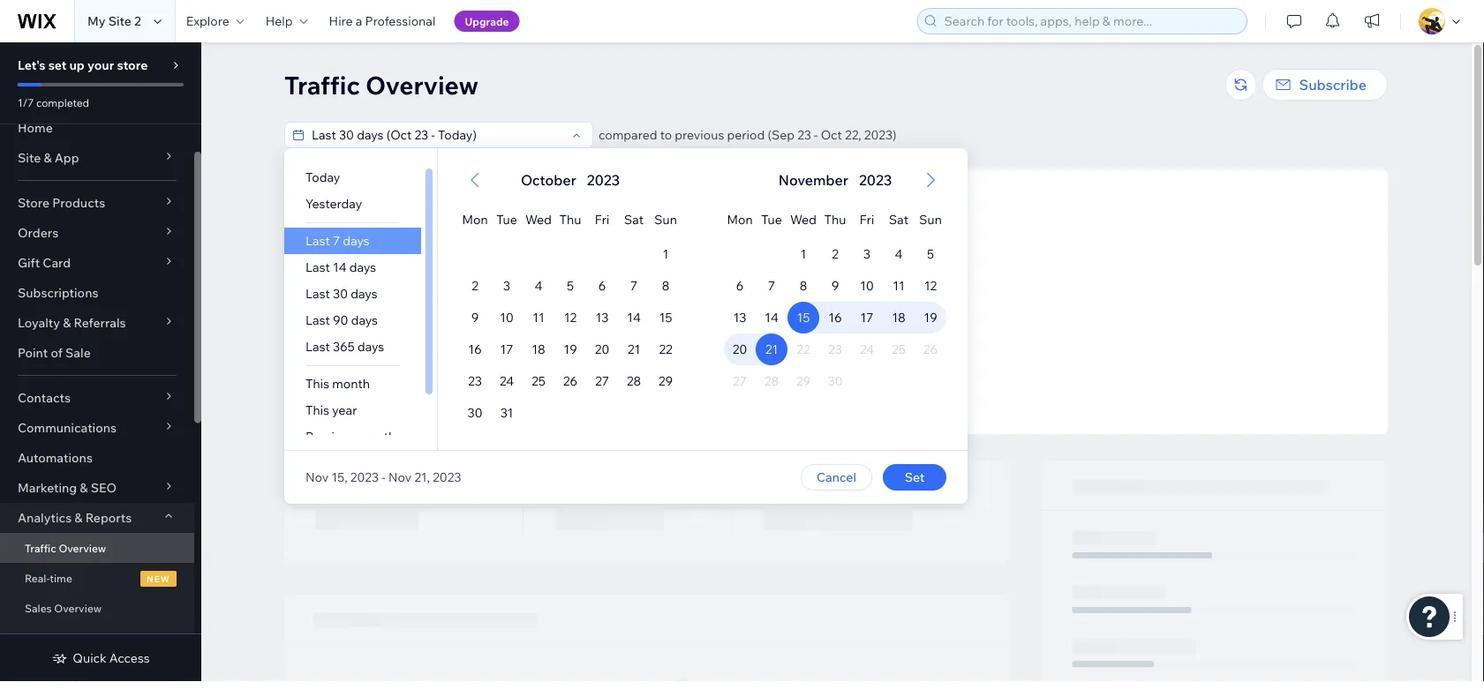 Task type: locate. For each thing, give the bounding box(es) containing it.
1 horizontal spatial sun
[[919, 212, 942, 227]]

marketing overview
[[25, 632, 125, 645]]

0 horizontal spatial 13
[[596, 310, 609, 325]]

0 horizontal spatial 16
[[468, 342, 482, 357]]

enough
[[806, 309, 851, 324]]

days up last 30 days
[[349, 260, 376, 275]]

10 up 24
[[500, 310, 514, 325]]

21
[[628, 342, 640, 357], [765, 342, 778, 357]]

site right my at the top left of page
[[108, 13, 131, 29]]

1 vertical spatial month
[[358, 429, 396, 445]]

0 horizontal spatial to
[[660, 127, 672, 143]]

30
[[333, 286, 348, 302], [467, 405, 483, 421]]

17 up 'site'
[[860, 310, 874, 325]]

0 horizontal spatial 7
[[333, 233, 340, 249]]

1 sun from the left
[[654, 212, 677, 227]]

marketing up analytics
[[18, 480, 77, 496]]

20 left an
[[733, 342, 747, 357]]

1 horizontal spatial 8
[[800, 278, 807, 294]]

23 right the (sep
[[797, 127, 811, 143]]

hire down how
[[779, 387, 799, 400]]

& right loyalty at left top
[[63, 315, 71, 331]]

20 up 27
[[595, 342, 609, 357]]

None field
[[306, 123, 566, 147]]

1 last from the top
[[305, 233, 330, 249]]

last left 90
[[305, 313, 330, 328]]

grid containing october
[[438, 148, 703, 450]]

your
[[87, 57, 114, 73], [841, 330, 863, 343], [858, 360, 880, 373]]

- left "oct"
[[814, 127, 818, 143]]

14 up 28
[[627, 310, 641, 325]]

days for last 7 days
[[343, 233, 370, 249]]

1 vertical spatial 23
[[468, 373, 482, 389]]

row
[[459, 196, 682, 238], [724, 196, 946, 238], [724, 238, 946, 270], [459, 270, 682, 302], [724, 270, 946, 302], [459, 302, 682, 334], [724, 302, 946, 334], [459, 334, 682, 366], [724, 334, 946, 366], [459, 366, 682, 397], [724, 366, 946, 397], [459, 397, 682, 429]]

a
[[356, 13, 362, 29], [801, 387, 807, 400]]

0 horizontal spatial 5
[[567, 278, 574, 294]]

last left 365
[[305, 339, 330, 354]]

has
[[886, 330, 903, 343]]

2 vertical spatial your
[[858, 360, 880, 373]]

1 horizontal spatial -
[[814, 127, 818, 143]]

0 horizontal spatial 1
[[663, 246, 669, 262]]

0 vertical spatial 4
[[895, 246, 903, 262]]

1 horizontal spatial hire
[[779, 387, 799, 400]]

1 horizontal spatial fri
[[860, 212, 874, 227]]

& inside site & app dropdown button
[[44, 150, 52, 166]]

1/7 completed
[[18, 96, 89, 109]]

14 up last 30 days
[[333, 260, 347, 275]]

0 vertical spatial traffic
[[854, 309, 890, 324]]

15
[[659, 310, 672, 325], [797, 310, 810, 325]]

0 horizontal spatial mon tue wed thu
[[462, 212, 581, 227]]

1 vertical spatial this
[[305, 403, 329, 418]]

mon
[[462, 212, 488, 227], [727, 212, 753, 227]]

2 fri from the left
[[860, 212, 874, 227]]

2 8 from the left
[[800, 278, 807, 294]]

1 horizontal spatial 20
[[733, 342, 747, 357]]

4 last from the top
[[305, 313, 330, 328]]

marketing inside "dropdown button"
[[18, 480, 77, 496]]

learn how to boost your traffic
[[761, 360, 911, 373]]

1 horizontal spatial sat
[[889, 212, 909, 227]]

Search for tools, apps, help & more... field
[[939, 9, 1241, 34]]

14
[[333, 260, 347, 275], [627, 310, 641, 325], [765, 310, 779, 325]]

0 vertical spatial 12
[[924, 278, 937, 294]]

traffic down help button
[[284, 69, 360, 100]]

set button
[[883, 464, 946, 491]]

site down home
[[18, 150, 41, 166]]

2 row group from the left
[[703, 238, 968, 450]]

site inside dropdown button
[[18, 150, 41, 166]]

days right 90
[[351, 313, 378, 328]]

your inside sidebar element
[[87, 57, 114, 73]]

not
[[782, 309, 804, 324]]

12 up 26
[[564, 310, 577, 325]]

0 vertical spatial 23
[[797, 127, 811, 143]]

2 6 from the left
[[736, 278, 744, 294]]

gift
[[18, 255, 40, 271]]

2 sat from the left
[[889, 212, 909, 227]]

row containing 1
[[724, 238, 946, 270]]

2 sun from the left
[[919, 212, 942, 227]]

17
[[860, 310, 874, 325], [500, 342, 513, 357]]

& for marketing
[[80, 480, 88, 496]]

1 horizontal spatial 10
[[860, 278, 874, 294]]

1
[[663, 246, 669, 262], [800, 246, 806, 262]]

2023 right 15,
[[350, 470, 379, 485]]

tue for 7
[[761, 212, 782, 227]]

& left seo
[[80, 480, 88, 496]]

last 30 days
[[305, 286, 377, 302]]

site
[[866, 330, 884, 343]]

18 up has at the right
[[892, 310, 906, 325]]

0 horizontal spatial 20
[[595, 342, 609, 357]]

thu for 9
[[824, 212, 846, 227]]

1 this from the top
[[305, 376, 329, 392]]

month for this month
[[332, 376, 370, 392]]

overview up the quick access button
[[78, 632, 125, 645]]

1 vertical spatial 12
[[564, 310, 577, 325]]

alert
[[516, 170, 625, 191], [773, 170, 897, 191]]

1 vertical spatial 2
[[832, 246, 839, 262]]

0 vertical spatial 16
[[828, 310, 842, 325]]

last for last 90 days
[[305, 313, 330, 328]]

12
[[924, 278, 937, 294], [564, 310, 577, 325]]

30 up 90
[[333, 286, 348, 302]]

1 nov from the left
[[305, 470, 329, 485]]

1 thu from the left
[[559, 212, 581, 227]]

19 up 26
[[564, 342, 577, 357]]

1 vertical spatial site
[[18, 150, 41, 166]]

1 vertical spatial to
[[814, 360, 824, 373]]

traffic up real-
[[25, 542, 56, 555]]

fri
[[595, 212, 610, 227], [860, 212, 874, 227]]

a for marketing
[[801, 387, 807, 400]]

17 up 24
[[500, 342, 513, 357]]

0 horizontal spatial mon
[[462, 212, 488, 227]]

8 up 22
[[662, 278, 669, 294]]

1 vertical spatial 10
[[500, 310, 514, 325]]

hire right help button
[[329, 13, 353, 29]]

3 last from the top
[[305, 286, 330, 302]]

14 inside list box
[[333, 260, 347, 275]]

5
[[927, 246, 934, 262], [567, 278, 574, 294]]

1 1 from the left
[[663, 246, 669, 262]]

1 vertical spatial 18
[[532, 342, 545, 357]]

& inside analytics & reports popup button
[[74, 510, 83, 526]]

19 up the more
[[924, 310, 937, 325]]

0 vertical spatial 11
[[893, 278, 905, 294]]

last down the last 14 days at top
[[305, 286, 330, 302]]

7
[[333, 233, 340, 249], [630, 278, 638, 294], [768, 278, 775, 294]]

1 horizontal spatial traffic
[[284, 69, 360, 100]]

1 horizontal spatial mon
[[727, 212, 753, 227]]

& left app
[[44, 150, 52, 166]]

5 last from the top
[[305, 339, 330, 354]]

store
[[18, 195, 49, 211]]

thu for 5
[[559, 212, 581, 227]]

1 horizontal spatial 23
[[797, 127, 811, 143]]

traffic down has at the right
[[882, 360, 911, 373]]

marketing down sales
[[25, 632, 76, 645]]

0 horizontal spatial 30
[[333, 286, 348, 302]]

alert down "oct"
[[773, 170, 897, 191]]

2 vertical spatial 2
[[472, 278, 478, 294]]

24
[[500, 373, 514, 389]]

1 vertical spatial 19
[[564, 342, 577, 357]]

more
[[906, 330, 931, 343]]

point of sale link
[[0, 338, 194, 368]]

mon tue wed thu down "october"
[[462, 212, 581, 227]]

1 vertical spatial traffic
[[25, 542, 56, 555]]

communications
[[18, 420, 117, 436]]

traffic inside sidebar element
[[25, 542, 56, 555]]

13 up get
[[733, 310, 746, 325]]

your right the boost
[[858, 360, 880, 373]]

nov left 15,
[[305, 470, 329, 485]]

0 vertical spatial to
[[660, 127, 672, 143]]

overview down analytics & reports
[[59, 542, 106, 555]]

0 vertical spatial 17
[[860, 310, 874, 325]]

15,
[[331, 470, 348, 485]]

-
[[814, 127, 818, 143], [382, 470, 386, 485]]

alert down compared
[[516, 170, 625, 191]]

13 up 27
[[596, 310, 609, 325]]

0 horizontal spatial sun
[[654, 212, 677, 227]]

1 fri from the left
[[595, 212, 610, 227]]

real-time
[[25, 572, 72, 585]]

mon tue wed thu down november
[[727, 212, 846, 227]]

wed for 4
[[525, 212, 552, 227]]

2 this from the top
[[305, 403, 329, 418]]

1 horizontal spatial 15
[[797, 310, 810, 325]]

sun for 12
[[919, 212, 942, 227]]

0 vertical spatial site
[[108, 13, 131, 29]]

1 horizontal spatial wed
[[790, 212, 817, 227]]

2 horizontal spatial 2
[[832, 246, 839, 262]]

0 horizontal spatial traffic overview
[[25, 542, 106, 555]]

a left professional
[[356, 13, 362, 29]]

2 wed from the left
[[790, 212, 817, 227]]

sales
[[25, 602, 52, 615]]

sat
[[624, 212, 644, 227], [889, 212, 909, 227]]

marketing & seo button
[[0, 473, 194, 503]]

1 vertical spatial 11
[[533, 310, 544, 325]]

days for last 365 days
[[357, 339, 384, 354]]

your right up
[[87, 57, 114, 73]]

19
[[924, 310, 937, 325], [564, 342, 577, 357]]

9
[[831, 278, 839, 294], [471, 310, 479, 325]]

& for analytics
[[74, 510, 83, 526]]

boost
[[827, 360, 855, 373]]

0 vertical spatial your
[[87, 57, 114, 73]]

site
[[108, 13, 131, 29], [18, 150, 41, 166]]

0 horizontal spatial fri
[[595, 212, 610, 227]]

list box
[[284, 164, 437, 450]]

1 vertical spatial 3
[[503, 278, 510, 294]]

1 21 from the left
[[628, 342, 640, 357]]

this left year
[[305, 403, 329, 418]]

0 vertical spatial a
[[356, 13, 362, 29]]

hire inside hire a marketing expert link
[[779, 387, 799, 400]]

1 tue from the left
[[496, 212, 517, 227]]

2023 down the 2023)
[[859, 171, 892, 189]]

0 vertical spatial marketing
[[18, 480, 77, 496]]

point of sale
[[18, 345, 91, 361]]

hire
[[329, 13, 353, 29], [779, 387, 799, 400]]

1 horizontal spatial traffic overview
[[284, 69, 478, 100]]

1 vertical spatial hire
[[779, 387, 799, 400]]

1 8 from the left
[[662, 278, 669, 294]]

12 up the more
[[924, 278, 937, 294]]

0 horizontal spatial tue
[[496, 212, 517, 227]]

1 horizontal spatial 3
[[863, 246, 871, 262]]

oct
[[821, 127, 842, 143]]

sun
[[654, 212, 677, 227], [919, 212, 942, 227]]

a down how
[[801, 387, 807, 400]]

sat for 11
[[889, 212, 909, 227]]

1 row group from the left
[[438, 238, 703, 450]]

2 grid from the left
[[703, 148, 968, 450]]

thu down november
[[824, 212, 846, 227]]

30 left 31
[[467, 405, 483, 421]]

0 horizontal spatial nov
[[305, 470, 329, 485]]

1 mon tue wed thu from the left
[[462, 212, 581, 227]]

learn
[[761, 360, 789, 373]]

home link
[[0, 113, 194, 143]]

last down "last 7 days"
[[305, 260, 330, 275]]

20
[[595, 342, 609, 357], [733, 342, 747, 357]]

hire for hire a marketing expert
[[779, 387, 799, 400]]

wednesday, november 15, 2023 cell
[[788, 302, 819, 334]]

row containing 13
[[724, 302, 946, 334]]

october
[[521, 171, 576, 189]]

& inside loyalty & referrals dropdown button
[[63, 315, 71, 331]]

to right how
[[814, 360, 824, 373]]

13
[[596, 310, 609, 325], [733, 310, 746, 325]]

traffic overview up time
[[25, 542, 106, 555]]

help button
[[255, 0, 318, 42]]

0 vertical spatial 18
[[892, 310, 906, 325]]

1 alert from the left
[[516, 170, 625, 191]]

nov left 21,
[[388, 470, 412, 485]]

0 horizontal spatial 9
[[471, 310, 479, 325]]

0 vertical spatial 2
[[134, 13, 141, 29]]

1 horizontal spatial to
[[814, 360, 824, 373]]

communications button
[[0, 413, 194, 443]]

0 horizontal spatial 15
[[659, 310, 672, 325]]

last up the last 14 days at top
[[305, 233, 330, 249]]

1 horizontal spatial 14
[[627, 310, 641, 325]]

1 15 from the left
[[659, 310, 672, 325]]

row group for grid containing november
[[703, 238, 968, 450]]

&
[[44, 150, 52, 166], [63, 315, 71, 331], [80, 480, 88, 496], [74, 510, 83, 526]]

month up year
[[332, 376, 370, 392]]

2 horizontal spatial 14
[[765, 310, 779, 325]]

18
[[892, 310, 906, 325], [532, 342, 545, 357]]

tue
[[496, 212, 517, 227], [761, 212, 782, 227]]

tue for 3
[[496, 212, 517, 227]]

0 horizontal spatial sat
[[624, 212, 644, 227]]

10 up the not enough traffic you'll get an overview once your site has more traffic.
[[860, 278, 874, 294]]

this up this year
[[305, 376, 329, 392]]

mon for 2
[[462, 212, 488, 227]]

year
[[332, 403, 357, 418]]

1 horizontal spatial 19
[[924, 310, 937, 325]]

professional
[[365, 13, 436, 29]]

marketing for marketing & seo
[[18, 480, 77, 496]]

2 last from the top
[[305, 260, 330, 275]]

18 up 25
[[532, 342, 545, 357]]

2 mon from the left
[[727, 212, 753, 227]]

8 up wednesday, november 15, 2023 cell
[[800, 278, 807, 294]]

0 vertical spatial month
[[332, 376, 370, 392]]

site & app button
[[0, 143, 194, 173]]

& left reports on the bottom left of the page
[[74, 510, 83, 526]]

1 horizontal spatial nov
[[388, 470, 412, 485]]

overview up marketing overview
[[54, 602, 102, 615]]

2 mon tue wed thu from the left
[[727, 212, 846, 227]]

2023 right 21,
[[433, 470, 461, 485]]

let's set up your store
[[18, 57, 148, 73]]

previous
[[675, 127, 724, 143]]

1 horizontal spatial 18
[[892, 310, 906, 325]]

days up last 90 days
[[351, 286, 377, 302]]

days up the last 14 days at top
[[343, 233, 370, 249]]

0 horizontal spatial a
[[356, 13, 362, 29]]

1 horizontal spatial 1
[[800, 246, 806, 262]]

1 horizontal spatial site
[[108, 13, 131, 29]]

1 grid from the left
[[438, 148, 703, 450]]

2 21 from the left
[[765, 342, 778, 357]]

& inside "marketing & seo" "dropdown button"
[[80, 480, 88, 496]]

1 vertical spatial 16
[[468, 342, 482, 357]]

last 365 days
[[305, 339, 384, 354]]

to left previous
[[660, 127, 672, 143]]

of
[[51, 345, 63, 361]]

marketing
[[810, 387, 860, 400]]

mon tue wed thu for 7
[[727, 212, 846, 227]]

wed down november
[[790, 212, 817, 227]]

1 horizontal spatial 7
[[630, 278, 638, 294]]

2 alert from the left
[[773, 170, 897, 191]]

1 wed from the left
[[525, 212, 552, 227]]

1 20 from the left
[[595, 342, 609, 357]]

15 up 22
[[659, 310, 672, 325]]

0 horizontal spatial 18
[[532, 342, 545, 357]]

point
[[18, 345, 48, 361]]

1 vertical spatial traffic overview
[[25, 542, 106, 555]]

14 left not
[[765, 310, 779, 325]]

list box containing today
[[284, 164, 437, 450]]

2 horizontal spatial 7
[[768, 278, 775, 294]]

6
[[598, 278, 606, 294], [736, 278, 744, 294]]

0 horizontal spatial site
[[18, 150, 41, 166]]

0 vertical spatial hire
[[329, 13, 353, 29]]

2 tue from the left
[[761, 212, 782, 227]]

your inside the not enough traffic you'll get an overview once your site has more traffic.
[[841, 330, 863, 343]]

23 left 24
[[468, 373, 482, 389]]

1 horizontal spatial 30
[[467, 405, 483, 421]]

11 up 25
[[533, 310, 544, 325]]

21 left 22
[[628, 342, 640, 357]]

365
[[333, 339, 355, 354]]

2 thu from the left
[[824, 212, 846, 227]]

2 15 from the left
[[797, 310, 810, 325]]

last 7 days
[[305, 233, 370, 249]]

sat down the 2023)
[[889, 212, 909, 227]]

1 vertical spatial 17
[[500, 342, 513, 357]]

15 up overview
[[797, 310, 810, 325]]

21 up learn
[[765, 342, 778, 357]]

month for previous month
[[358, 429, 396, 445]]

1 horizontal spatial a
[[801, 387, 807, 400]]

grid
[[438, 148, 703, 450], [703, 148, 968, 450]]

days right 365
[[357, 339, 384, 354]]

wed down "october"
[[525, 212, 552, 227]]

- left 21,
[[382, 470, 386, 485]]

this for this month
[[305, 376, 329, 392]]

traffic up 'site'
[[854, 309, 890, 324]]

1/7
[[18, 96, 34, 109]]

0 horizontal spatial 21
[[628, 342, 640, 357]]

0 horizontal spatial 14
[[333, 260, 347, 275]]

traffic
[[854, 309, 890, 324], [882, 360, 911, 373]]

wed
[[525, 212, 552, 227], [790, 212, 817, 227]]

0 vertical spatial this
[[305, 376, 329, 392]]

month up nov 15, 2023 - nov 21, 2023 at the bottom of the page
[[358, 429, 396, 445]]

traffic overview down the hire a professional link
[[284, 69, 478, 100]]

traffic overview
[[284, 69, 478, 100], [25, 542, 106, 555]]

thu
[[559, 212, 581, 227], [824, 212, 846, 227]]

11 up has at the right
[[893, 278, 905, 294]]

1 sat from the left
[[624, 212, 644, 227]]

contacts
[[18, 390, 71, 406]]

thu down "october"
[[559, 212, 581, 227]]

4
[[895, 246, 903, 262], [535, 278, 543, 294]]

1 mon from the left
[[462, 212, 488, 227]]

set
[[48, 57, 67, 73]]

upgrade
[[465, 15, 509, 28]]

your left 'site'
[[841, 330, 863, 343]]

3
[[863, 246, 871, 262], [503, 278, 510, 294]]

row group
[[438, 238, 703, 450], [703, 238, 968, 450]]

expert
[[862, 387, 894, 400]]

sat down compared
[[624, 212, 644, 227]]



Task type: vqa. For each thing, say whether or not it's contained in the screenshot.
bottommost 17
yes



Task type: describe. For each thing, give the bounding box(es) containing it.
1 horizontal spatial 4
[[895, 246, 903, 262]]

wed for 8
[[790, 212, 817, 227]]

21 inside cell
[[765, 342, 778, 357]]

subscribe
[[1299, 76, 1367, 94]]

0 vertical spatial traffic
[[284, 69, 360, 100]]

period
[[727, 127, 765, 143]]

1 6 from the left
[[598, 278, 606, 294]]

cancel
[[817, 470, 856, 485]]

sun for 8
[[654, 212, 677, 227]]

get
[[735, 330, 751, 343]]

overview for sales overview link
[[54, 602, 102, 615]]

22
[[659, 342, 672, 357]]

2 20 from the left
[[733, 342, 747, 357]]

mon tue wed thu for 3
[[462, 212, 581, 227]]

alert containing october
[[516, 170, 625, 191]]

0 horizontal spatial 3
[[503, 278, 510, 294]]

hire a professional
[[329, 13, 436, 29]]

90
[[333, 313, 348, 328]]

store products button
[[0, 188, 194, 218]]

days for last 14 days
[[349, 260, 376, 275]]

site & app
[[18, 150, 79, 166]]

overview for "traffic overview" link
[[59, 542, 106, 555]]

row containing 30
[[459, 397, 682, 429]]

1 horizontal spatial 17
[[860, 310, 874, 325]]

1 horizontal spatial 12
[[924, 278, 937, 294]]

grid containing november
[[703, 148, 968, 450]]

this for this year
[[305, 403, 329, 418]]

time
[[50, 572, 72, 585]]

sat for 7
[[624, 212, 644, 227]]

2 1 from the left
[[800, 246, 806, 262]]

traffic inside the not enough traffic you'll get an overview once your site has more traffic.
[[854, 309, 890, 324]]

traffic overview inside sidebar element
[[25, 542, 106, 555]]

overview down professional
[[366, 69, 478, 100]]

hire a marketing expert
[[779, 387, 894, 400]]

my
[[87, 13, 106, 29]]

alert containing november
[[773, 170, 897, 191]]

tuesday, november 21, 2023 cell
[[756, 334, 788, 366]]

1 vertical spatial traffic
[[882, 360, 911, 373]]

analytics & reports
[[18, 510, 132, 526]]

explore
[[186, 13, 229, 29]]

row containing 16
[[459, 334, 682, 366]]

automations link
[[0, 443, 194, 473]]

marketing for marketing overview
[[25, 632, 76, 645]]

2023)
[[864, 127, 897, 143]]

last 14 days
[[305, 260, 376, 275]]

help
[[265, 13, 293, 29]]

1 horizontal spatial 11
[[893, 278, 905, 294]]

row containing 2
[[459, 270, 682, 302]]

0 vertical spatial -
[[814, 127, 818, 143]]

hire a marketing expert link
[[779, 385, 894, 401]]

0 vertical spatial 10
[[860, 278, 874, 294]]

automations
[[18, 450, 93, 466]]

1 vertical spatial 4
[[535, 278, 543, 294]]

store products
[[18, 195, 105, 211]]

1 horizontal spatial 16
[[828, 310, 842, 325]]

quick
[[73, 651, 107, 666]]

26
[[563, 373, 577, 389]]

up
[[69, 57, 85, 73]]

0 horizontal spatial 17
[[500, 342, 513, 357]]

& for loyalty
[[63, 315, 71, 331]]

(sep
[[768, 127, 795, 143]]

seo
[[91, 480, 117, 496]]

analytics
[[18, 510, 72, 526]]

not enough traffic you'll get an overview once your site has more traffic.
[[707, 309, 966, 343]]

last for last 30 days
[[305, 286, 330, 302]]

loyalty & referrals button
[[0, 308, 194, 338]]

new
[[147, 573, 170, 584]]

fri for 10
[[860, 212, 874, 227]]

0 horizontal spatial 23
[[468, 373, 482, 389]]

this year
[[305, 403, 357, 418]]

last for last 14 days
[[305, 260, 330, 275]]

home
[[18, 120, 53, 136]]

1 horizontal spatial 9
[[831, 278, 839, 294]]

subscriptions link
[[0, 278, 194, 308]]

row containing 23
[[459, 366, 682, 397]]

2023 down compared
[[587, 171, 620, 189]]

overview for the marketing overview link at the bottom left of page
[[78, 632, 125, 645]]

days for last 90 days
[[351, 313, 378, 328]]

last for last 365 days
[[305, 339, 330, 354]]

compared to previous period (sep 23 - oct 22, 2023)
[[599, 127, 897, 143]]

row group for grid containing october
[[438, 238, 703, 450]]

today
[[305, 170, 340, 185]]

row containing 6
[[724, 270, 946, 302]]

15 inside cell
[[797, 310, 810, 325]]

sales overview
[[25, 602, 102, 615]]

upgrade button
[[454, 11, 520, 32]]

0 horizontal spatial -
[[382, 470, 386, 485]]

25
[[532, 373, 545, 389]]

gift card button
[[0, 248, 194, 278]]

1 horizontal spatial 2
[[472, 278, 478, 294]]

& for site
[[44, 150, 52, 166]]

28
[[627, 373, 641, 389]]

row containing 9
[[459, 302, 682, 334]]

2 nov from the left
[[388, 470, 412, 485]]

marketing & seo
[[18, 480, 117, 496]]

fri for 6
[[595, 212, 610, 227]]

days for last 30 days
[[351, 286, 377, 302]]

app
[[55, 150, 79, 166]]

30 inside list box
[[333, 286, 348, 302]]

cancel button
[[801, 464, 872, 491]]

last for last 7 days
[[305, 233, 330, 249]]

previous month
[[305, 429, 396, 445]]

compared
[[599, 127, 657, 143]]

set
[[905, 470, 925, 485]]

contacts button
[[0, 383, 194, 413]]

0 horizontal spatial 2
[[134, 13, 141, 29]]

access
[[109, 651, 150, 666]]

analytics & reports button
[[0, 503, 194, 533]]

orders
[[18, 225, 58, 241]]

yesterday
[[305, 196, 362, 211]]

0 horizontal spatial 11
[[533, 310, 544, 325]]

let's
[[18, 57, 46, 73]]

once
[[815, 330, 839, 343]]

real-
[[25, 572, 50, 585]]

quick access
[[73, 651, 150, 666]]

an
[[754, 330, 766, 343]]

hire for hire a professional
[[329, 13, 353, 29]]

a for professional
[[356, 13, 362, 29]]

november
[[778, 171, 848, 189]]

page skeleton image
[[284, 461, 1388, 682]]

reports
[[85, 510, 132, 526]]

1 13 from the left
[[596, 310, 609, 325]]

loyalty
[[18, 315, 60, 331]]

30 inside grid
[[467, 405, 483, 421]]

row containing 20
[[724, 334, 946, 366]]

subscriptions
[[18, 285, 98, 301]]

subscribe button
[[1262, 69, 1388, 101]]

31
[[500, 405, 513, 421]]

sidebar element
[[0, 42, 201, 682]]

0 horizontal spatial 12
[[564, 310, 577, 325]]

mon for 6
[[727, 212, 753, 227]]

0 vertical spatial 19
[[924, 310, 937, 325]]

27
[[595, 373, 609, 389]]

overview
[[768, 330, 812, 343]]

1 horizontal spatial 5
[[927, 246, 934, 262]]

2 13 from the left
[[733, 310, 746, 325]]

29
[[659, 373, 673, 389]]

loyalty & referrals
[[18, 315, 126, 331]]

this month
[[305, 376, 370, 392]]

completed
[[36, 96, 89, 109]]

0 vertical spatial traffic overview
[[284, 69, 478, 100]]

sale
[[65, 345, 91, 361]]

1 vertical spatial 9
[[471, 310, 479, 325]]

7 inside list box
[[333, 233, 340, 249]]

sales overview link
[[0, 593, 194, 623]]

marketing overview link
[[0, 623, 194, 653]]

0 horizontal spatial 19
[[564, 342, 577, 357]]



